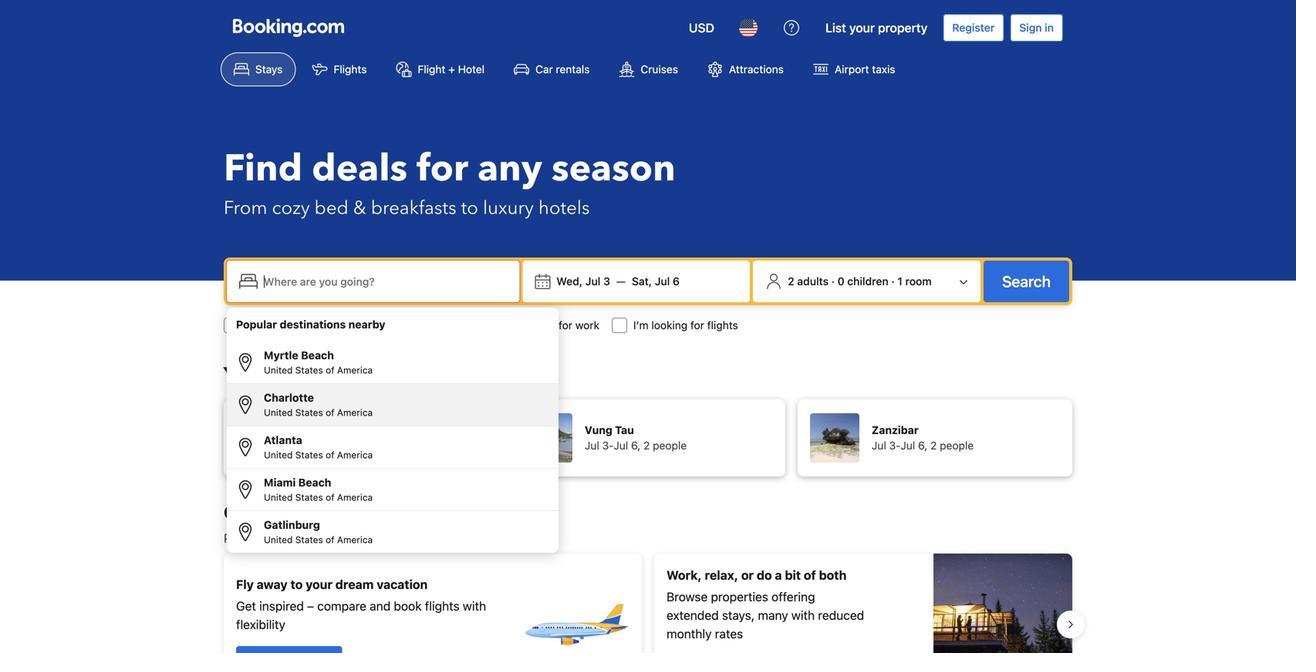 Task type: locate. For each thing, give the bounding box(es) containing it.
for left "an"
[[303, 319, 316, 332]]

work,
[[667, 569, 702, 583]]

and left 'book'
[[370, 599, 391, 614]]

atlanta
[[264, 434, 302, 447]]

with
[[463, 599, 486, 614], [792, 609, 815, 623]]

people inside toronto jul 3-jul 6, 2 people
[[366, 440, 400, 452]]

you
[[452, 531, 472, 546]]

1 · from the left
[[832, 275, 835, 288]]

america down i'm looking for an entire home or apartment
[[337, 365, 373, 376]]

america inside gatlinburg united states of america
[[337, 535, 373, 546]]

states inside gatlinburg united states of america
[[295, 535, 323, 546]]

· left 0 on the top of page
[[832, 275, 835, 288]]

for for work
[[559, 319, 573, 332]]

1 vertical spatial your
[[306, 578, 333, 592]]

0 vertical spatial or
[[397, 319, 407, 332]]

6, down zanzibar
[[919, 440, 928, 452]]

1 vertical spatial and
[[370, 599, 391, 614]]

room
[[906, 275, 932, 288]]

Where are you going? field
[[258, 268, 514, 296]]

america inside charlotte united states of america
[[337, 408, 373, 418]]

0 horizontal spatial or
[[397, 319, 407, 332]]

united down gatlinburg
[[264, 535, 293, 546]]

united inside charlotte united states of america
[[264, 408, 293, 418]]

for inside offers promotions, deals, and special offers for you
[[433, 531, 449, 546]]

wed,
[[557, 275, 583, 288]]

vung tau jul 3-jul 6, 2 people
[[585, 424, 687, 452]]

2 horizontal spatial 3-
[[890, 440, 901, 452]]

for left you at left
[[433, 531, 449, 546]]

your right list
[[850, 20, 875, 35]]

america down toronto
[[337, 450, 373, 461]]

people inside vung tau jul 3-jul 6, 2 people
[[653, 440, 687, 452]]

·
[[832, 275, 835, 288], [892, 275, 895, 288]]

find
[[224, 144, 303, 194]]

with inside work, relax, or do a bit of both browse properties offering extended stays, many with reduced monthly rates
[[792, 609, 815, 623]]

i'm up your
[[245, 319, 261, 332]]

i'm traveling for work
[[495, 319, 600, 332]]

3- down toronto
[[315, 440, 327, 452]]

1 vertical spatial or
[[742, 569, 754, 583]]

beach up your recent searches
[[301, 349, 334, 362]]

2 adults · 0 children · 1 room
[[788, 275, 932, 288]]

charlotte united states of america
[[264, 392, 373, 418]]

beach for miami beach
[[299, 477, 332, 489]]

2 horizontal spatial 6,
[[919, 440, 928, 452]]

children
[[848, 275, 889, 288]]

1 horizontal spatial ·
[[892, 275, 895, 288]]

5 states from the top
[[295, 535, 323, 546]]

1 vertical spatial to
[[291, 578, 303, 592]]

1 america from the top
[[337, 365, 373, 376]]

find deals for any season from cozy bed & breakfasts to luxury hotels
[[224, 144, 676, 221]]

2 inside vung tau jul 3-jul 6, 2 people
[[644, 440, 650, 452]]

and inside fly away to your dream vacation get inspired – compare and book flights with flexibility
[[370, 599, 391, 614]]

0 horizontal spatial flights
[[425, 599, 460, 614]]

states
[[295, 365, 323, 376], [295, 408, 323, 418], [295, 450, 323, 461], [295, 492, 323, 503], [295, 535, 323, 546]]

1 6, from the left
[[344, 440, 354, 452]]

3 america from the top
[[337, 450, 373, 461]]

i'm for i'm looking for an entire home or apartment
[[245, 319, 261, 332]]

united for charlotte
[[264, 408, 293, 418]]

i'm left traveling
[[495, 319, 510, 332]]

1 3- from the left
[[315, 440, 327, 452]]

1 horizontal spatial people
[[653, 440, 687, 452]]

compare
[[317, 599, 367, 614]]

united down "charlotte" at the left bottom of page
[[264, 408, 293, 418]]

airport taxis
[[835, 63, 896, 76]]

america up the special
[[337, 492, 373, 503]]

3- inside zanzibar jul 3-jul 6, 2 people
[[890, 440, 901, 452]]

for up the breakfasts
[[417, 144, 469, 194]]

2 inside dropdown button
[[788, 275, 795, 288]]

1 i'm from the left
[[245, 319, 261, 332]]

2 america from the top
[[337, 408, 373, 418]]

for for any
[[417, 144, 469, 194]]

deals,
[[294, 531, 328, 546]]

luxury
[[483, 196, 534, 221]]

1 horizontal spatial looking
[[652, 319, 688, 332]]

1 vertical spatial beach
[[299, 477, 332, 489]]

6, down tau
[[631, 440, 641, 452]]

beach right miami
[[299, 477, 332, 489]]

with inside fly away to your dream vacation get inspired – compare and book flights with flexibility
[[463, 599, 486, 614]]

i'm
[[634, 319, 649, 332]]

in
[[1045, 21, 1054, 34]]

1 horizontal spatial 3-
[[603, 440, 614, 452]]

united down miami
[[264, 492, 293, 503]]

to
[[461, 196, 479, 221], [291, 578, 303, 592]]

5 united from the top
[[264, 535, 293, 546]]

states up toronto
[[295, 408, 323, 418]]

vung
[[585, 424, 613, 437]]

relax,
[[705, 569, 739, 583]]

united down 'atlanta'
[[264, 450, 293, 461]]

for right i'm
[[691, 319, 705, 332]]

beach inside miami beach united states of america
[[299, 477, 332, 489]]

united inside gatlinburg united states of america
[[264, 535, 293, 546]]

1
[[898, 275, 903, 288]]

toronto jul 3-jul 6, 2 people
[[298, 424, 400, 452]]

america inside myrtle beach united states of america
[[337, 365, 373, 376]]

cruises link
[[606, 52, 692, 86]]

2 6, from the left
[[631, 440, 641, 452]]

of up charlotte united states of america
[[326, 365, 335, 376]]

0 vertical spatial beach
[[301, 349, 334, 362]]

region
[[212, 548, 1085, 654]]

5 america from the top
[[337, 535, 373, 546]]

flights link
[[299, 52, 380, 86]]

0 horizontal spatial with
[[463, 599, 486, 614]]

with right 'book'
[[463, 599, 486, 614]]

1 horizontal spatial flights
[[708, 319, 739, 332]]

united inside myrtle beach united states of america
[[264, 365, 293, 376]]

3- for zanzibar
[[890, 440, 901, 452]]

0 vertical spatial flights
[[708, 319, 739, 332]]

states down myrtle
[[295, 365, 323, 376]]

states inside charlotte united states of america
[[295, 408, 323, 418]]

beach inside myrtle beach united states of america
[[301, 349, 334, 362]]

an
[[319, 319, 331, 332]]

america up toronto jul 3-jul 6, 2 people
[[337, 408, 373, 418]]

1 states from the top
[[295, 365, 323, 376]]

tau
[[615, 424, 634, 437]]

your recent searches
[[224, 362, 416, 388]]

states down gatlinburg
[[295, 535, 323, 546]]

america right the deals, in the left of the page
[[337, 535, 373, 546]]

car
[[536, 63, 553, 76]]

0 horizontal spatial and
[[331, 531, 352, 546]]

1 horizontal spatial or
[[742, 569, 754, 583]]

3- down vung at the left bottom of the page
[[603, 440, 614, 452]]

zanzibar
[[872, 424, 919, 437]]

3- down zanzibar
[[890, 440, 901, 452]]

3 united from the top
[[264, 450, 293, 461]]

to inside find deals for any season from cozy bed & breakfasts to luxury hotels
[[461, 196, 479, 221]]

or left do
[[742, 569, 754, 583]]

with down offering
[[792, 609, 815, 623]]

3 3- from the left
[[890, 440, 901, 452]]

4 america from the top
[[337, 492, 373, 503]]

0 horizontal spatial your
[[306, 578, 333, 592]]

or
[[397, 319, 407, 332], [742, 569, 754, 583]]

people for zanzibar jul 3-jul 6, 2 people
[[940, 440, 974, 452]]

3 states from the top
[[295, 450, 323, 461]]

for
[[417, 144, 469, 194], [303, 319, 316, 332], [559, 319, 573, 332], [691, 319, 705, 332], [433, 531, 449, 546]]

1 horizontal spatial 6,
[[631, 440, 641, 452]]

6, for toronto
[[344, 440, 354, 452]]

looking right i'm
[[652, 319, 688, 332]]

rentals
[[556, 63, 590, 76]]

of left the special
[[326, 535, 335, 546]]

1 vertical spatial flights
[[425, 599, 460, 614]]

a
[[775, 569, 782, 583]]

6,
[[344, 440, 354, 452], [631, 440, 641, 452], [919, 440, 928, 452]]

states inside atlanta united states of america
[[295, 450, 323, 461]]

2 horizontal spatial people
[[940, 440, 974, 452]]

1 horizontal spatial i'm
[[495, 319, 510, 332]]

united inside atlanta united states of america
[[264, 450, 293, 461]]

fly away to your dream vacation get inspired – compare and book flights with flexibility
[[236, 578, 486, 633]]

for left the work
[[559, 319, 573, 332]]

and
[[331, 531, 352, 546], [370, 599, 391, 614]]

list box
[[227, 308, 559, 553]]

cozy
[[272, 196, 310, 221]]

your
[[224, 362, 265, 388]]

0 horizontal spatial 6,
[[344, 440, 354, 452]]

of
[[326, 365, 335, 376], [326, 408, 335, 418], [326, 450, 335, 461], [326, 492, 335, 503], [326, 535, 335, 546], [804, 569, 816, 583]]

looking for i'm
[[652, 319, 688, 332]]

to left luxury
[[461, 196, 479, 221]]

2 united from the top
[[264, 408, 293, 418]]

3 6, from the left
[[919, 440, 928, 452]]

list box containing popular destinations nearby
[[227, 308, 559, 553]]

1 united from the top
[[264, 365, 293, 376]]

do
[[757, 569, 772, 583]]

2 3- from the left
[[603, 440, 614, 452]]

hotel
[[458, 63, 485, 76]]

jul
[[586, 275, 601, 288], [655, 275, 670, 288], [298, 440, 312, 452], [327, 440, 341, 452], [585, 440, 600, 452], [614, 440, 629, 452], [872, 440, 887, 452], [901, 440, 916, 452]]

of down toronto
[[326, 450, 335, 461]]

2 people from the left
[[653, 440, 687, 452]]

sign
[[1020, 21, 1043, 34]]

miami beach united states of america
[[264, 477, 373, 503]]

0 vertical spatial to
[[461, 196, 479, 221]]

1 people from the left
[[366, 440, 400, 452]]

from
[[224, 196, 268, 221]]

0 horizontal spatial to
[[291, 578, 303, 592]]

or right home
[[397, 319, 407, 332]]

0 horizontal spatial ·
[[832, 275, 835, 288]]

america inside miami beach united states of america
[[337, 492, 373, 503]]

people inside zanzibar jul 3-jul 6, 2 people
[[940, 440, 974, 452]]

atlanta united states of america
[[264, 434, 373, 461]]

0 horizontal spatial 3-
[[315, 440, 327, 452]]

2 looking from the left
[[652, 319, 688, 332]]

of right bit
[[804, 569, 816, 583]]

breakfasts
[[371, 196, 457, 221]]

6, down charlotte united states of america
[[344, 440, 354, 452]]

0 horizontal spatial people
[[366, 440, 400, 452]]

hotels
[[539, 196, 590, 221]]

and right the deals, in the left of the page
[[331, 531, 352, 546]]

of inside charlotte united states of america
[[326, 408, 335, 418]]

6, inside toronto jul 3-jul 6, 2 people
[[344, 440, 354, 452]]

3
[[604, 275, 611, 288]]

3 people from the left
[[940, 440, 974, 452]]

united down myrtle
[[264, 365, 293, 376]]

3- inside toronto jul 3-jul 6, 2 people
[[315, 440, 327, 452]]

people
[[366, 440, 400, 452], [653, 440, 687, 452], [940, 440, 974, 452]]

states inside myrtle beach united states of america
[[295, 365, 323, 376]]

home
[[366, 319, 394, 332]]

sat, jul 6 button
[[626, 268, 686, 296]]

united inside miami beach united states of america
[[264, 492, 293, 503]]

3-
[[315, 440, 327, 452], [603, 440, 614, 452], [890, 440, 901, 452]]

states down toronto
[[295, 450, 323, 461]]

0 vertical spatial and
[[331, 531, 352, 546]]

america inside atlanta united states of america
[[337, 450, 373, 461]]

1 horizontal spatial your
[[850, 20, 875, 35]]

1 horizontal spatial and
[[370, 599, 391, 614]]

of up toronto
[[326, 408, 335, 418]]

many
[[758, 609, 789, 623]]

to inside fly away to your dream vacation get inspired – compare and book flights with flexibility
[[291, 578, 303, 592]]

any
[[478, 144, 543, 194]]

flights
[[334, 63, 367, 76]]

gatlinburg united states of america
[[264, 519, 373, 546]]

looking up myrtle
[[264, 319, 300, 332]]

6, for zanzibar
[[919, 440, 928, 452]]

usd
[[689, 20, 715, 35]]

6, inside zanzibar jul 3-jul 6, 2 people
[[919, 440, 928, 452]]

your inside fly away to your dream vacation get inspired – compare and book flights with flexibility
[[306, 578, 333, 592]]

for inside find deals for any season from cozy bed & breakfasts to luxury hotels
[[417, 144, 469, 194]]

your up – on the bottom left
[[306, 578, 333, 592]]

1 looking from the left
[[264, 319, 300, 332]]

or inside work, relax, or do a bit of both browse properties offering extended stays, many with reduced monthly rates
[[742, 569, 754, 583]]

2 states from the top
[[295, 408, 323, 418]]

to right away
[[291, 578, 303, 592]]

4 states from the top
[[295, 492, 323, 503]]

property
[[878, 20, 928, 35]]

1 horizontal spatial to
[[461, 196, 479, 221]]

of inside work, relax, or do a bit of both browse properties offering extended stays, many with reduced monthly rates
[[804, 569, 816, 583]]

united for gatlinburg
[[264, 535, 293, 546]]

· left '1'
[[892, 275, 895, 288]]

of up gatlinburg united states of america
[[326, 492, 335, 503]]

states up gatlinburg
[[295, 492, 323, 503]]

your
[[850, 20, 875, 35], [306, 578, 333, 592]]

1 horizontal spatial with
[[792, 609, 815, 623]]

2 i'm from the left
[[495, 319, 510, 332]]

4 united from the top
[[264, 492, 293, 503]]

0 horizontal spatial i'm
[[245, 319, 261, 332]]

0 horizontal spatial looking
[[264, 319, 300, 332]]

stays
[[256, 63, 283, 76]]



Task type: vqa. For each thing, say whether or not it's contained in the screenshot.
Flights link
yes



Task type: describe. For each thing, give the bounding box(es) containing it.
2 inside toronto jul 3-jul 6, 2 people
[[357, 440, 363, 452]]

traveling
[[513, 319, 556, 332]]

list
[[826, 20, 847, 35]]

reduced
[[818, 609, 865, 623]]

states inside miami beach united states of america
[[295, 492, 323, 503]]

–
[[307, 599, 314, 614]]

airport taxis link
[[800, 52, 909, 86]]

fly
[[236, 578, 254, 592]]

america for charlotte
[[337, 408, 373, 418]]

inspired
[[259, 599, 304, 614]]

for for flights
[[691, 319, 705, 332]]

search button
[[984, 261, 1070, 303]]

offers
[[397, 531, 430, 546]]

a photo of a couple standing in front of a cabin in a forest at night image
[[934, 554, 1073, 654]]

special
[[355, 531, 394, 546]]

flight
[[418, 63, 446, 76]]

extended
[[667, 609, 719, 623]]

dream
[[336, 578, 374, 592]]

i'm for i'm traveling for work
[[495, 319, 510, 332]]

miami
[[264, 477, 296, 489]]

and inside offers promotions, deals, and special offers for you
[[331, 531, 352, 546]]

6
[[673, 275, 680, 288]]

myrtle
[[264, 349, 299, 362]]

popular
[[236, 318, 277, 331]]

states for charlotte
[[295, 408, 323, 418]]

people for toronto jul 3-jul 6, 2 people
[[366, 440, 400, 452]]

i'm looking for an entire home or apartment
[[245, 319, 461, 332]]

popular destinations nearby
[[236, 318, 386, 331]]

zanzibar jul 3-jul 6, 2 people
[[872, 424, 974, 452]]

bed
[[315, 196, 349, 221]]

popular destinations nearby group
[[227, 342, 559, 553]]

i'm looking for flights
[[634, 319, 739, 332]]

0
[[838, 275, 845, 288]]

get
[[236, 599, 256, 614]]

2 · from the left
[[892, 275, 895, 288]]

rates
[[715, 627, 744, 642]]

sat,
[[632, 275, 652, 288]]

attractions
[[729, 63, 784, 76]]

wed, jul 3 — sat, jul 6
[[557, 275, 680, 288]]

sign in link
[[1011, 14, 1064, 42]]

united for atlanta
[[264, 450, 293, 461]]

usd button
[[680, 9, 724, 46]]

america for atlanta
[[337, 450, 373, 461]]

taxis
[[873, 63, 896, 76]]

stays,
[[722, 609, 755, 623]]

flexibility
[[236, 618, 285, 633]]

of inside gatlinburg united states of america
[[326, 535, 335, 546]]

region containing work, relax, or do a bit of both
[[212, 548, 1085, 654]]

3- inside vung tau jul 3-jul 6, 2 people
[[603, 440, 614, 452]]

6, inside vung tau jul 3-jul 6, 2 people
[[631, 440, 641, 452]]

entire
[[334, 319, 363, 332]]

bit
[[785, 569, 801, 583]]

list your property
[[826, 20, 928, 35]]

&
[[353, 196, 366, 221]]

charlotte option
[[227, 384, 559, 427]]

2 inside zanzibar jul 3-jul 6, 2 people
[[931, 440, 937, 452]]

properties
[[711, 590, 769, 605]]

away
[[257, 578, 288, 592]]

register
[[953, 21, 995, 34]]

work
[[576, 319, 600, 332]]

stays link
[[221, 52, 296, 86]]

toronto
[[298, 424, 339, 437]]

offering
[[772, 590, 816, 605]]

charlotte
[[264, 392, 314, 404]]

fly away to your dream vacation image
[[522, 571, 630, 654]]

vacation
[[377, 578, 428, 592]]

of inside miami beach united states of america
[[326, 492, 335, 503]]

book
[[394, 599, 422, 614]]

adults
[[798, 275, 829, 288]]

gatlinburg
[[264, 519, 320, 532]]

promotions,
[[224, 531, 291, 546]]

work, relax, or do a bit of both browse properties offering extended stays, many with reduced monthly rates
[[667, 569, 865, 642]]

attractions link
[[695, 52, 797, 86]]

beach for myrtle beach
[[301, 349, 334, 362]]

destinations
[[280, 318, 346, 331]]

for for an
[[303, 319, 316, 332]]

looking for i'm
[[264, 319, 300, 332]]

of inside myrtle beach united states of america
[[326, 365, 335, 376]]

wed, jul 3 button
[[551, 268, 617, 296]]

of inside atlanta united states of america
[[326, 450, 335, 461]]

sign in
[[1020, 21, 1054, 34]]

america for gatlinburg
[[337, 535, 373, 546]]

cruises
[[641, 63, 679, 76]]

search
[[1003, 272, 1051, 291]]

flights inside fly away to your dream vacation get inspired – compare and book flights with flexibility
[[425, 599, 460, 614]]

recent
[[269, 362, 331, 388]]

states for atlanta
[[295, 450, 323, 461]]

booking.com image
[[233, 19, 344, 37]]

both
[[819, 569, 847, 583]]

0 vertical spatial your
[[850, 20, 875, 35]]

flight + hotel link
[[383, 52, 498, 86]]

monthly
[[667, 627, 712, 642]]

list your property link
[[817, 9, 937, 46]]

3- for toronto
[[315, 440, 327, 452]]

+
[[449, 63, 455, 76]]

flight + hotel
[[418, 63, 485, 76]]

deals
[[312, 144, 408, 194]]

states for gatlinburg
[[295, 535, 323, 546]]

airport
[[835, 63, 870, 76]]

offers
[[224, 501, 280, 527]]

apartment
[[410, 319, 461, 332]]



